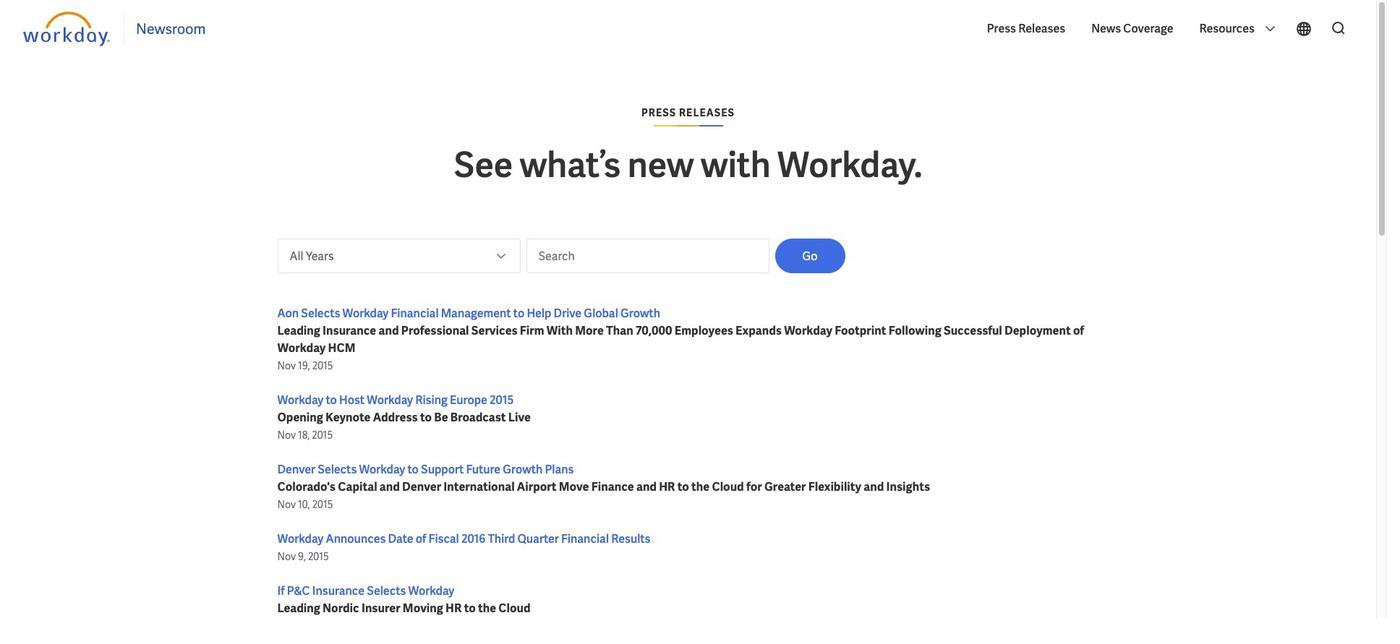 Task type: vqa. For each thing, say whether or not it's contained in the screenshot.
the Quarter
yes



Task type: describe. For each thing, give the bounding box(es) containing it.
resources link
[[1192, 10, 1284, 48]]

resources
[[1200, 21, 1257, 36]]

new
[[628, 143, 694, 187]]

growth inside aon selects workday financial management to help drive global growth leading insurance and professional services firm with more than 70,000 employees expands workday footprint following successful deployment of workday hcm nov 19, 2015
[[621, 306, 660, 321]]

insurance inside aon selects workday financial management to help drive global growth leading insurance and professional services firm with more than 70,000 employees expands workday footprint following successful deployment of workday hcm nov 19, 2015
[[323, 323, 376, 339]]

moving
[[403, 601, 443, 616]]

selects for aon
[[301, 306, 340, 321]]

aon selects workday financial management to help drive global growth link
[[277, 306, 660, 321]]

insurer
[[362, 601, 401, 616]]

p&c
[[287, 584, 310, 599]]

workday announces date of fiscal 2016 third quarter financial results nov 9, 2015
[[277, 532, 651, 563]]

support
[[421, 462, 464, 477]]

for
[[746, 480, 762, 495]]

europe
[[450, 393, 487, 408]]

press releases link
[[980, 10, 1073, 48]]

announces
[[326, 532, 386, 547]]

growth inside denver selects workday to support future growth plans colorado's capital and denver international airport move finance and hr to the cloud for greater flexibility and insights nov 10, 2015
[[503, 462, 543, 477]]

nov inside 'workday to host workday rising europe 2015 opening keynote address to be broadcast live nov 18, 2015'
[[277, 429, 296, 442]]

workday up 19,
[[277, 341, 326, 356]]

newsroom link
[[136, 20, 206, 38]]

workday up hcm
[[343, 306, 389, 321]]

press releases
[[987, 21, 1066, 36]]

2015 up live
[[490, 393, 514, 408]]

cloud inside denver selects workday to support future growth plans colorado's capital and denver international airport move finance and hr to the cloud for greater flexibility and insights nov 10, 2015
[[712, 480, 744, 495]]

if
[[277, 584, 285, 599]]

insurance inside the if p&c insurance selects workday leading nordic insurer moving hr to the cloud
[[312, 584, 365, 599]]

nov inside aon selects workday financial management to help drive global growth leading insurance and professional services firm with more than 70,000 employees expands workday footprint following successful deployment of workday hcm nov 19, 2015
[[277, 360, 296, 373]]

aon selects workday financial management to help drive global growth leading insurance and professional services firm with more than 70,000 employees expands workday footprint following successful deployment of workday hcm nov 19, 2015
[[277, 306, 1085, 373]]

quarter
[[518, 532, 559, 547]]

0 vertical spatial denver
[[277, 462, 315, 477]]

hr inside the if p&c insurance selects workday leading nordic insurer moving hr to the cloud
[[446, 601, 462, 616]]

19,
[[298, 360, 310, 373]]

insights
[[886, 480, 930, 495]]

2015 inside denver selects workday to support future growth plans colorado's capital and denver international airport move finance and hr to the cloud for greater flexibility and insights nov 10, 2015
[[312, 498, 333, 511]]

70,000
[[636, 323, 672, 339]]

news coverage
[[1092, 21, 1174, 36]]

if p&c insurance selects workday leading nordic insurer moving hr to the cloud
[[277, 584, 531, 616]]

if p&c insurance selects workday link
[[277, 584, 455, 599]]

results
[[611, 532, 651, 547]]

date
[[388, 532, 413, 547]]

press
[[987, 21, 1016, 36]]

denver selects workday to support future growth plans link
[[277, 462, 574, 477]]

and right capital
[[380, 480, 400, 495]]

selects for denver
[[318, 462, 357, 477]]

releases
[[679, 106, 735, 119]]

2015 right 18, on the bottom left of page
[[312, 429, 333, 442]]

services
[[471, 323, 518, 339]]

news
[[1092, 21, 1121, 36]]

go to the newsroom homepage image
[[23, 12, 112, 46]]

see what's new with workday.
[[454, 143, 923, 187]]

denver selects workday to support future growth plans colorado's capital and denver international airport move finance and hr to the cloud for greater flexibility and insights nov 10, 2015
[[277, 462, 930, 511]]

greater
[[765, 480, 806, 495]]

professional
[[401, 323, 469, 339]]

expands
[[736, 323, 782, 339]]

drive
[[554, 306, 582, 321]]

hcm
[[328, 341, 356, 356]]

and right finance
[[636, 480, 657, 495]]

1 vertical spatial denver
[[402, 480, 441, 495]]

to left support
[[408, 462, 419, 477]]

18,
[[298, 429, 310, 442]]

fiscal
[[429, 532, 459, 547]]

host
[[339, 393, 365, 408]]

workday inside workday announces date of fiscal 2016 third quarter financial results nov 9, 2015
[[277, 532, 324, 547]]

newsroom
[[136, 20, 206, 38]]

cloud inside the if p&c insurance selects workday leading nordic insurer moving hr to the cloud
[[499, 601, 531, 616]]

workday inside denver selects workday to support future growth plans colorado's capital and denver international airport move finance and hr to the cloud for greater flexibility and insights nov 10, 2015
[[359, 462, 405, 477]]

2015 inside workday announces date of fiscal 2016 third quarter financial results nov 9, 2015
[[308, 550, 329, 563]]

global
[[584, 306, 618, 321]]

leading inside aon selects workday financial management to help drive global growth leading insurance and professional services firm with more than 70,000 employees expands workday footprint following successful deployment of workday hcm nov 19, 2015
[[277, 323, 320, 339]]

and left insights
[[864, 480, 884, 495]]

with
[[701, 143, 771, 187]]

be
[[434, 410, 448, 425]]

successful
[[944, 323, 1002, 339]]



Task type: locate. For each thing, give the bounding box(es) containing it.
2015 right 19,
[[312, 360, 333, 373]]

globe icon image
[[1296, 20, 1313, 38]]

to left be
[[420, 410, 432, 425]]

0 vertical spatial hr
[[659, 480, 675, 495]]

nov inside workday announces date of fiscal 2016 third quarter financial results nov 9, 2015
[[277, 550, 296, 563]]

flexibility
[[809, 480, 862, 495]]

1 vertical spatial the
[[478, 601, 496, 616]]

leading down p&c
[[277, 601, 320, 616]]

1 horizontal spatial denver
[[402, 480, 441, 495]]

1 horizontal spatial hr
[[659, 480, 675, 495]]

colorado's
[[277, 480, 336, 495]]

nordic
[[323, 601, 359, 616]]

hr right moving at the left bottom of page
[[446, 601, 462, 616]]

1 vertical spatial of
[[416, 532, 426, 547]]

to left "help"
[[513, 306, 525, 321]]

None search field
[[1322, 14, 1353, 44]]

0 horizontal spatial financial
[[391, 306, 439, 321]]

workday to host workday rising europe 2015 opening keynote address to be broadcast live nov 18, 2015
[[277, 393, 531, 442]]

move
[[559, 480, 589, 495]]

2015 right 10,
[[312, 498, 333, 511]]

selects inside the if p&c insurance selects workday leading nordic insurer moving hr to the cloud
[[367, 584, 406, 599]]

airport
[[517, 480, 557, 495]]

0 vertical spatial cloud
[[712, 480, 744, 495]]

2 vertical spatial selects
[[367, 584, 406, 599]]

than
[[606, 323, 633, 339]]

workday up capital
[[359, 462, 405, 477]]

nov left '9,'
[[277, 550, 296, 563]]

the right moving at the left bottom of page
[[478, 601, 496, 616]]

the
[[692, 480, 710, 495], [478, 601, 496, 616]]

rising
[[415, 393, 448, 408]]

selects inside denver selects workday to support future growth plans colorado's capital and denver international airport move finance and hr to the cloud for greater flexibility and insights nov 10, 2015
[[318, 462, 357, 477]]

of inside aon selects workday financial management to help drive global growth leading insurance and professional services firm with more than 70,000 employees expands workday footprint following successful deployment of workday hcm nov 19, 2015
[[1073, 323, 1085, 339]]

financial inside aon selects workday financial management to help drive global growth leading insurance and professional services firm with more than 70,000 employees expands workday footprint following successful deployment of workday hcm nov 19, 2015
[[391, 306, 439, 321]]

releases
[[1019, 21, 1066, 36]]

3 nov from the top
[[277, 498, 296, 511]]

hr inside denver selects workday to support future growth plans colorado's capital and denver international airport move finance and hr to the cloud for greater flexibility and insights nov 10, 2015
[[659, 480, 675, 495]]

1 horizontal spatial growth
[[621, 306, 660, 321]]

third
[[488, 532, 515, 547]]

what's
[[520, 143, 621, 187]]

selects up capital
[[318, 462, 357, 477]]

go
[[803, 249, 818, 264]]

press
[[642, 106, 676, 119]]

2 nov from the top
[[277, 429, 296, 442]]

growth
[[621, 306, 660, 321], [503, 462, 543, 477]]

and inside aon selects workday financial management to help drive global growth leading insurance and professional services firm with more than 70,000 employees expands workday footprint following successful deployment of workday hcm nov 19, 2015
[[379, 323, 399, 339]]

with
[[547, 323, 573, 339]]

growth up 70,000
[[621, 306, 660, 321]]

selects inside aon selects workday financial management to help drive global growth leading insurance and professional services firm with more than 70,000 employees expands workday footprint following successful deployment of workday hcm nov 19, 2015
[[301, 306, 340, 321]]

nov left 10,
[[277, 498, 296, 511]]

firm
[[520, 323, 544, 339]]

live
[[508, 410, 531, 425]]

2 leading from the top
[[277, 601, 320, 616]]

workday up address
[[367, 393, 413, 408]]

of
[[1073, 323, 1085, 339], [416, 532, 426, 547]]

to
[[513, 306, 525, 321], [326, 393, 337, 408], [420, 410, 432, 425], [408, 462, 419, 477], [678, 480, 689, 495], [464, 601, 476, 616]]

1 horizontal spatial cloud
[[712, 480, 744, 495]]

0 horizontal spatial hr
[[446, 601, 462, 616]]

denver up colorado's
[[277, 462, 315, 477]]

0 vertical spatial growth
[[621, 306, 660, 321]]

financial
[[391, 306, 439, 321], [561, 532, 609, 547]]

0 vertical spatial leading
[[277, 323, 320, 339]]

opening
[[277, 410, 323, 425]]

and
[[379, 323, 399, 339], [380, 480, 400, 495], [636, 480, 657, 495], [864, 480, 884, 495]]

the inside denver selects workday to support future growth plans colorado's capital and denver international airport move finance and hr to the cloud for greater flexibility and insights nov 10, 2015
[[692, 480, 710, 495]]

address
[[373, 410, 418, 425]]

leading down aon
[[277, 323, 320, 339]]

1 vertical spatial financial
[[561, 532, 609, 547]]

1 vertical spatial cloud
[[499, 601, 531, 616]]

financial inside workday announces date of fiscal 2016 third quarter financial results nov 9, 2015
[[561, 532, 609, 547]]

hr
[[659, 480, 675, 495], [446, 601, 462, 616]]

cloud down third
[[499, 601, 531, 616]]

4 nov from the top
[[277, 550, 296, 563]]

cloud left for
[[712, 480, 744, 495]]

workday announces date of fiscal 2016 third quarter financial results link
[[277, 532, 651, 547]]

1 nov from the top
[[277, 360, 296, 373]]

0 vertical spatial insurance
[[323, 323, 376, 339]]

0 vertical spatial selects
[[301, 306, 340, 321]]

workday up '9,'
[[277, 532, 324, 547]]

9,
[[298, 550, 306, 563]]

0 horizontal spatial growth
[[503, 462, 543, 477]]

1 vertical spatial leading
[[277, 601, 320, 616]]

management
[[441, 306, 511, 321]]

1 vertical spatial growth
[[503, 462, 543, 477]]

to right moving at the left bottom of page
[[464, 601, 476, 616]]

growth up airport
[[503, 462, 543, 477]]

of inside workday announces date of fiscal 2016 third quarter financial results nov 9, 2015
[[416, 532, 426, 547]]

selects
[[301, 306, 340, 321], [318, 462, 357, 477], [367, 584, 406, 599]]

of right the deployment
[[1073, 323, 1085, 339]]

footprint
[[835, 323, 886, 339]]

2016
[[461, 532, 486, 547]]

aon
[[277, 306, 299, 321]]

coverage
[[1124, 21, 1174, 36]]

workday to host workday rising europe 2015 link
[[277, 393, 514, 408]]

2015 inside aon selects workday financial management to help drive global growth leading insurance and professional services firm with more than 70,000 employees expands workday footprint following successful deployment of workday hcm nov 19, 2015
[[312, 360, 333, 373]]

denver
[[277, 462, 315, 477], [402, 480, 441, 495]]

1 leading from the top
[[277, 323, 320, 339]]

insurance up nordic
[[312, 584, 365, 599]]

0 horizontal spatial of
[[416, 532, 426, 547]]

cloud
[[712, 480, 744, 495], [499, 601, 531, 616]]

Search text field
[[526, 239, 769, 273]]

news coverage link
[[1084, 10, 1181, 48]]

leading
[[277, 323, 320, 339], [277, 601, 320, 616]]

1 horizontal spatial of
[[1073, 323, 1085, 339]]

selects right aon
[[301, 306, 340, 321]]

financial left results
[[561, 532, 609, 547]]

1 horizontal spatial the
[[692, 480, 710, 495]]

1 vertical spatial hr
[[446, 601, 462, 616]]

plans
[[545, 462, 574, 477]]

0 vertical spatial of
[[1073, 323, 1085, 339]]

leading inside the if p&c insurance selects workday leading nordic insurer moving hr to the cloud
[[277, 601, 320, 616]]

1 horizontal spatial financial
[[561, 532, 609, 547]]

hr right finance
[[659, 480, 675, 495]]

to right finance
[[678, 480, 689, 495]]

and left professional
[[379, 323, 399, 339]]

1 vertical spatial insurance
[[312, 584, 365, 599]]

2015 right '9,'
[[308, 550, 329, 563]]

0 horizontal spatial cloud
[[499, 601, 531, 616]]

workday inside the if p&c insurance selects workday leading nordic insurer moving hr to the cloud
[[408, 584, 455, 599]]

nov left 19,
[[277, 360, 296, 373]]

to inside the if p&c insurance selects workday leading nordic insurer moving hr to the cloud
[[464, 601, 476, 616]]

workday
[[343, 306, 389, 321], [784, 323, 833, 339], [277, 341, 326, 356], [277, 393, 324, 408], [367, 393, 413, 408], [359, 462, 405, 477], [277, 532, 324, 547], [408, 584, 455, 599]]

the left for
[[692, 480, 710, 495]]

to inside aon selects workday financial management to help drive global growth leading insurance and professional services firm with more than 70,000 employees expands workday footprint following successful deployment of workday hcm nov 19, 2015
[[513, 306, 525, 321]]

help
[[527, 306, 551, 321]]

more
[[575, 323, 604, 339]]

0 vertical spatial the
[[692, 480, 710, 495]]

broadcast
[[450, 410, 506, 425]]

1 vertical spatial selects
[[318, 462, 357, 477]]

future
[[466, 462, 501, 477]]

0 vertical spatial financial
[[391, 306, 439, 321]]

financial up professional
[[391, 306, 439, 321]]

deployment
[[1005, 323, 1071, 339]]

press releases
[[642, 106, 735, 119]]

of right date
[[416, 532, 426, 547]]

2015
[[312, 360, 333, 373], [490, 393, 514, 408], [312, 429, 333, 442], [312, 498, 333, 511], [308, 550, 329, 563]]

0 horizontal spatial the
[[478, 601, 496, 616]]

workday up opening
[[277, 393, 324, 408]]

workday up moving at the left bottom of page
[[408, 584, 455, 599]]

international
[[444, 480, 515, 495]]

finance
[[592, 480, 634, 495]]

nov inside denver selects workday to support future growth plans colorado's capital and denver international airport move finance and hr to the cloud for greater flexibility and insights nov 10, 2015
[[277, 498, 296, 511]]

keynote
[[326, 410, 371, 425]]

following
[[889, 323, 942, 339]]

see
[[454, 143, 513, 187]]

capital
[[338, 480, 377, 495]]

insurance up hcm
[[323, 323, 376, 339]]

denver down denver selects workday to support future growth plans link on the left bottom of page
[[402, 480, 441, 495]]

go button
[[775, 239, 845, 273]]

insurance
[[323, 323, 376, 339], [312, 584, 365, 599]]

workday right expands on the right bottom
[[784, 323, 833, 339]]

0 horizontal spatial denver
[[277, 462, 315, 477]]

nov left 18, on the bottom left of page
[[277, 429, 296, 442]]

the inside the if p&c insurance selects workday leading nordic insurer moving hr to the cloud
[[478, 601, 496, 616]]

selects up insurer
[[367, 584, 406, 599]]

10,
[[298, 498, 310, 511]]

nov
[[277, 360, 296, 373], [277, 429, 296, 442], [277, 498, 296, 511], [277, 550, 296, 563]]

to left host
[[326, 393, 337, 408]]

workday.
[[778, 143, 923, 187]]

employees
[[675, 323, 733, 339]]



